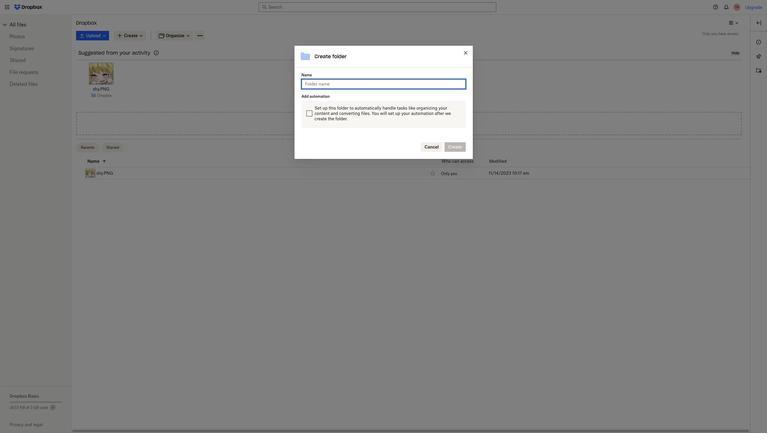 Task type: locate. For each thing, give the bounding box(es) containing it.
28.57
[[10, 406, 19, 411]]

0 vertical spatial only
[[703, 32, 711, 36]]

1 horizontal spatial name
[[302, 73, 312, 77]]

0 vertical spatial name
[[302, 73, 312, 77]]

1 vertical spatial name
[[87, 159, 100, 164]]

1 vertical spatial /shy.png image
[[85, 169, 96, 178]]

cancel button
[[421, 142, 443, 152]]

1 vertical spatial shy.png
[[96, 171, 113, 176]]

up right set
[[396, 111, 401, 116]]

photos
[[10, 34, 25, 40]]

1 vertical spatial only
[[442, 171, 450, 176]]

0 vertical spatial access
[[728, 32, 739, 36]]

1 horizontal spatial up
[[396, 111, 401, 116]]

0 vertical spatial files
[[17, 22, 26, 28]]

shared
[[10, 57, 26, 63]]

files down the file requests link
[[28, 81, 38, 87]]

basic
[[28, 394, 39, 399]]

files right "all"
[[17, 22, 26, 28]]

automation up set
[[310, 94, 330, 99]]

and down this
[[331, 111, 338, 116]]

set
[[315, 106, 322, 111]]

1 horizontal spatial only
[[703, 32, 711, 36]]

1 vertical spatial folder
[[338, 106, 349, 111]]

table
[[71, 156, 751, 179]]

name shy.png, modified 11/14/2023 10:17 am, element
[[71, 168, 751, 179]]

access right have
[[728, 32, 739, 36]]

only down who on the right top of page
[[442, 171, 450, 176]]

only for only you have access
[[703, 32, 711, 36]]

0 horizontal spatial automation
[[310, 94, 330, 99]]

cancel
[[425, 145, 439, 150]]

only
[[703, 32, 711, 36], [442, 171, 450, 176]]

dropbox link
[[97, 93, 112, 99]]

your right from
[[120, 50, 131, 56]]

1 vertical spatial you
[[451, 171, 458, 176]]

shy.png link up dropbox "link" at the left top of the page
[[93, 86, 110, 93]]

open details pane image
[[756, 19, 763, 26]]

0 vertical spatial shy.png
[[93, 87, 110, 92]]

0 vertical spatial folder
[[333, 53, 347, 59]]

requests
[[19, 69, 38, 75]]

privacy
[[10, 423, 24, 428]]

/shy.png image
[[89, 63, 114, 85], [85, 169, 96, 178]]

up up content
[[323, 106, 328, 111]]

up
[[323, 106, 328, 111], [396, 111, 401, 116]]

dropbox basic
[[10, 394, 39, 399]]

you down can
[[451, 171, 458, 176]]

signatures
[[10, 46, 34, 51]]

you
[[712, 32, 718, 36], [451, 171, 458, 176]]

privacy and legal link
[[10, 423, 71, 428]]

2 horizontal spatial your
[[439, 106, 448, 111]]

deleted files
[[10, 81, 38, 87]]

deleted
[[10, 81, 27, 87]]

Name text field
[[305, 81, 463, 87]]

upgrade
[[746, 5, 763, 10]]

and left legal
[[25, 423, 32, 428]]

suggested from your activity
[[79, 50, 151, 56]]

name up add
[[302, 73, 312, 77]]

and inside set up this folder to automatically handle tasks like organizing your content and converting files. you will set up your automation after we create the folder.
[[331, 111, 338, 116]]

and
[[331, 111, 338, 116], [25, 423, 32, 428]]

1 horizontal spatial your
[[402, 111, 410, 116]]

0 vertical spatial and
[[331, 111, 338, 116]]

create folder dialog
[[295, 46, 473, 159]]

0 horizontal spatial your
[[120, 50, 131, 56]]

1 horizontal spatial automation
[[412, 111, 434, 116]]

files
[[17, 22, 26, 28], [28, 81, 38, 87]]

name
[[302, 73, 312, 77], [87, 159, 100, 164]]

create
[[315, 53, 331, 59]]

automation down the organizing
[[412, 111, 434, 116]]

we
[[446, 111, 451, 116]]

your down tasks
[[402, 111, 410, 116]]

2 vertical spatial dropbox
[[10, 394, 27, 399]]

open information panel image
[[756, 39, 763, 46]]

dropbox
[[76, 20, 97, 26], [97, 93, 112, 98], [10, 394, 27, 399]]

create folder
[[315, 53, 347, 59]]

shy.png up dropbox "link" at the left top of the page
[[93, 87, 110, 92]]

set up this folder to automatically handle tasks like organizing your content and converting files. you will set up your automation after we create the folder.
[[315, 106, 451, 121]]

shy.png link down the starred "button"
[[96, 170, 113, 177]]

folder right create
[[333, 53, 347, 59]]

automation
[[310, 94, 330, 99], [412, 111, 434, 116]]

shy.png down the starred "button"
[[96, 171, 113, 176]]

have
[[719, 32, 727, 36]]

2 horizontal spatial dropbox
[[97, 93, 112, 98]]

0 horizontal spatial name
[[87, 159, 100, 164]]

dropbox for dropbox basic
[[10, 394, 27, 399]]

0 vertical spatial your
[[120, 50, 131, 56]]

name inside create folder dialog
[[302, 73, 312, 77]]

shared link
[[10, 54, 62, 66]]

your
[[120, 50, 131, 56], [439, 106, 448, 111], [402, 111, 410, 116]]

table containing name
[[71, 156, 751, 179]]

only you button
[[442, 171, 458, 176]]

1 vertical spatial automation
[[412, 111, 434, 116]]

files inside all files link
[[17, 22, 26, 28]]

0 horizontal spatial and
[[25, 423, 32, 428]]

1 horizontal spatial and
[[331, 111, 338, 116]]

files for all files
[[17, 22, 26, 28]]

0 vertical spatial you
[[712, 32, 718, 36]]

1 vertical spatial files
[[28, 81, 38, 87]]

after
[[435, 111, 445, 116]]

you inside name shy.png, modified 11/14/2023 10:17 am, element
[[451, 171, 458, 176]]

access
[[728, 32, 739, 36], [461, 159, 474, 164]]

set
[[389, 111, 394, 116]]

add
[[302, 94, 309, 99]]

name inside name button
[[87, 159, 100, 164]]

name down "recents" button
[[87, 159, 100, 164]]

0 horizontal spatial access
[[461, 159, 474, 164]]

deleted files link
[[10, 78, 62, 90]]

like
[[409, 106, 416, 111]]

0 horizontal spatial files
[[17, 22, 26, 28]]

create
[[315, 116, 327, 121]]

1 vertical spatial up
[[396, 111, 401, 116]]

only inside name shy.png, modified 11/14/2023 10:17 am, element
[[442, 171, 450, 176]]

0 horizontal spatial only
[[442, 171, 450, 176]]

open activity image
[[756, 67, 763, 74]]

access right can
[[461, 159, 474, 164]]

0 horizontal spatial you
[[451, 171, 458, 176]]

folder up converting
[[338, 106, 349, 111]]

files inside deleted files 'link'
[[28, 81, 38, 87]]

1 horizontal spatial files
[[28, 81, 38, 87]]

/shy.png image down "recents" button
[[85, 169, 96, 178]]

converting
[[340, 111, 361, 116]]

1 vertical spatial dropbox
[[97, 93, 112, 98]]

2
[[30, 406, 32, 411]]

0 horizontal spatial up
[[323, 106, 328, 111]]

your up after
[[439, 106, 448, 111]]

shy.png link
[[93, 86, 110, 93], [96, 170, 113, 177]]

only left have
[[703, 32, 711, 36]]

tasks
[[397, 106, 408, 111]]

/shy.png image up dropbox "link" at the left top of the page
[[89, 63, 114, 85]]

1 horizontal spatial dropbox
[[76, 20, 97, 26]]

shy.png
[[93, 87, 110, 92], [96, 171, 113, 176]]

suggested
[[79, 50, 105, 56]]

used
[[40, 406, 48, 411]]

you left have
[[712, 32, 718, 36]]

privacy and legal
[[10, 423, 43, 428]]

folder
[[333, 53, 347, 59], [338, 106, 349, 111]]

1 horizontal spatial you
[[712, 32, 718, 36]]

0 horizontal spatial dropbox
[[10, 394, 27, 399]]

0 vertical spatial automation
[[310, 94, 330, 99]]

all
[[10, 22, 16, 28]]



Task type: vqa. For each thing, say whether or not it's contained in the screenshot.
convert within Choose a file format to convert audio files to
no



Task type: describe. For each thing, give the bounding box(es) containing it.
name button
[[87, 158, 428, 165]]

0 vertical spatial /shy.png image
[[89, 63, 114, 85]]

file requests link
[[10, 66, 62, 78]]

organizing
[[417, 106, 438, 111]]

recents
[[81, 146, 95, 150]]

1 vertical spatial your
[[439, 106, 448, 111]]

open pinned items image
[[756, 53, 763, 60]]

the
[[328, 116, 335, 121]]

1 horizontal spatial access
[[728, 32, 739, 36]]

11/14/2023
[[489, 171, 512, 176]]

add automation
[[302, 94, 330, 99]]

global header element
[[0, 0, 768, 15]]

1 vertical spatial shy.png link
[[96, 170, 113, 177]]

0 vertical spatial up
[[323, 106, 328, 111]]

content
[[315, 111, 330, 116]]

folder inside set up this folder to automatically handle tasks like organizing your content and converting files. you will set up your automation after we create the folder.
[[338, 106, 349, 111]]

2 vertical spatial your
[[402, 111, 410, 116]]

gb
[[33, 406, 39, 411]]

upgrade link
[[746, 5, 763, 10]]

0 vertical spatial dropbox
[[76, 20, 97, 26]]

activity
[[132, 50, 151, 56]]

recents button
[[76, 143, 99, 153]]

who
[[442, 159, 452, 164]]

can
[[453, 159, 460, 164]]

dropbox logo - go to the homepage image
[[12, 2, 44, 12]]

modified
[[490, 159, 507, 164]]

modified button
[[490, 158, 523, 165]]

you for only you have access
[[712, 32, 718, 36]]

starred button
[[102, 143, 124, 153]]

of
[[26, 406, 29, 411]]

am
[[524, 171, 530, 176]]

automation inside set up this folder to automatically handle tasks like organizing your content and converting files. you will set up your automation after we create the folder.
[[412, 111, 434, 116]]

from
[[106, 50, 118, 56]]

starred
[[106, 146, 119, 150]]

legal
[[33, 423, 43, 428]]

get more space image
[[49, 405, 56, 412]]

this
[[329, 106, 336, 111]]

all files
[[10, 22, 26, 28]]

/shy.png image inside name shy.png, modified 11/14/2023 10:17 am, element
[[85, 169, 96, 178]]

files for deleted files
[[28, 81, 38, 87]]

will
[[380, 111, 387, 116]]

1 vertical spatial access
[[461, 159, 474, 164]]

you for only you
[[451, 171, 458, 176]]

you
[[372, 111, 379, 116]]

file requests
[[10, 69, 38, 75]]

only you have access
[[703, 32, 739, 36]]

11/14/2023 10:17 am
[[489, 171, 530, 176]]

signatures link
[[10, 43, 62, 54]]

automatically
[[355, 106, 382, 111]]

kb
[[20, 406, 25, 411]]

1 vertical spatial and
[[25, 423, 32, 428]]

to
[[350, 106, 354, 111]]

handle
[[383, 106, 396, 111]]

who can access
[[442, 159, 474, 164]]

only for only you
[[442, 171, 450, 176]]

folder.
[[336, 116, 348, 121]]

file
[[10, 69, 18, 75]]

dropbox for dropbox "link" at the left top of the page
[[97, 93, 112, 98]]

files.
[[362, 111, 371, 116]]

add to starred image
[[430, 170, 437, 177]]

all files link
[[10, 20, 71, 29]]

photos link
[[10, 31, 62, 43]]

0 vertical spatial shy.png link
[[93, 86, 110, 93]]

28.57 kb of 2 gb used
[[10, 406, 48, 411]]

10:17
[[513, 171, 522, 176]]

only you
[[442, 171, 458, 176]]



